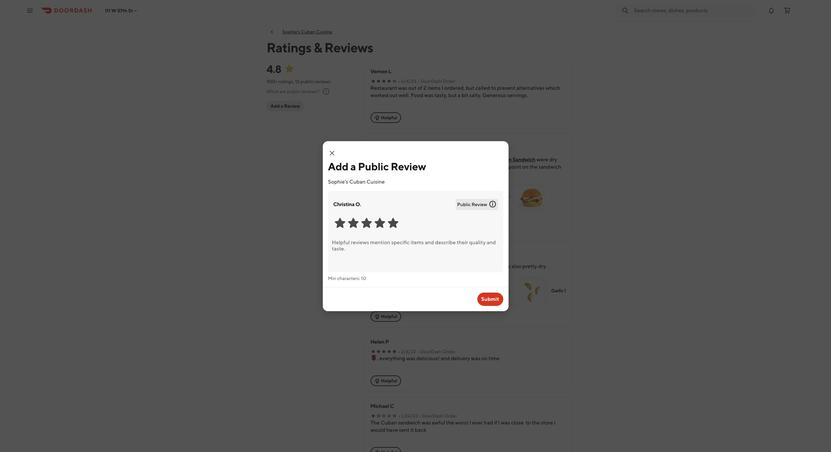Task type: vqa. For each thing, say whether or not it's contained in the screenshot.
Cuban to the left
yes



Task type: locate. For each thing, give the bounding box(es) containing it.
1 horizontal spatial public
[[300, 79, 314, 84]]

empanada
[[512, 288, 534, 294]]

111
[[105, 8, 110, 13]]

st
[[128, 8, 133, 13]]

2 vertical spatial cuban
[[349, 179, 366, 185]]

cuisine down add a public review
[[367, 179, 385, 185]]

what are public reviews?
[[267, 89, 320, 94]]

public right 12
[[300, 79, 314, 84]]

3 helpful from the top
[[381, 314, 397, 320]]

0 vertical spatial a
[[281, 104, 283, 109]]

1 horizontal spatial cuban
[[349, 179, 366, 185]]

sophie's cuban cuisine up o.
[[328, 179, 385, 185]]

add down close add a public review image at top
[[328, 160, 348, 173]]

0 vertical spatial chicken
[[492, 157, 512, 163]]

garlic sauce button
[[547, 277, 633, 305]]

el
[[393, 157, 398, 163]]

2/6/22
[[401, 349, 416, 355]]

a inside button
[[281, 104, 283, 109]]

0 vertical spatial add
[[271, 104, 280, 109]]

0 vertical spatial sandwich
[[513, 157, 535, 163]]

mini guava and cheese empanada button
[[459, 277, 544, 305]]

cuban
[[301, 29, 315, 35], [431, 157, 447, 163], [349, 179, 366, 185]]

0 items, open order cart image
[[783, 6, 791, 14]]

public
[[358, 160, 389, 173], [457, 202, 471, 207]]

cuisine
[[316, 29, 332, 35], [367, 179, 385, 185]]

doordash right 1/24/23
[[422, 414, 443, 419]]

1 vertical spatial add
[[328, 160, 348, 173]]

4 helpful from the top
[[381, 379, 397, 384]]

•
[[398, 79, 400, 84], [418, 79, 420, 84], [398, 349, 400, 355], [417, 349, 419, 355], [398, 414, 400, 419], [419, 414, 421, 419]]

1 helpful from the top
[[381, 115, 397, 120]]

public down ,
[[287, 89, 300, 94]]

submit
[[481, 296, 499, 302]]

helpful button
[[370, 112, 401, 123], [370, 219, 401, 230], [370, 312, 401, 322], [370, 376, 401, 387]]

a for review
[[281, 104, 283, 109]]

ratings & reviews
[[267, 40, 373, 55]]

1 vertical spatial public
[[457, 202, 471, 207]]

1 horizontal spatial add
[[328, 160, 348, 173]]

0 vertical spatial sophie's spicy chicken sandwich
[[458, 157, 535, 163]]

1 horizontal spatial cuisine
[[367, 179, 385, 185]]

1 horizontal spatial review
[[391, 160, 426, 173]]

and
[[487, 288, 495, 294]]

helpful for second helpful button from the bottom of the page
[[381, 314, 397, 320]]

2 horizontal spatial cuban
[[431, 157, 447, 163]]

helpful
[[381, 115, 397, 120], [381, 222, 397, 227], [381, 314, 397, 320], [381, 379, 397, 384]]

p
[[385, 339, 389, 345]]

• left 1/24/23
[[398, 414, 400, 419]]

6/4/23
[[401, 79, 416, 84]]

add a review
[[271, 104, 300, 109]]

a for public
[[350, 160, 356, 173]]

sophie's spicy chicken sandwich button
[[458, 156, 535, 164]]

1 vertical spatial sophie's spicy chicken sandwich
[[463, 193, 531, 198]]

public right el cubano - the cuban "image"
[[457, 202, 471, 207]]

930+
[[267, 79, 278, 84]]

1 horizontal spatial a
[[350, 160, 356, 173]]

doordash right 6/4/23
[[421, 79, 442, 84]]

helen
[[370, 339, 384, 345]]

add a review button
[[267, 101, 304, 111]]

doordash
[[421, 79, 442, 84], [420, 349, 442, 355], [422, 414, 443, 419]]

charlie h
[[370, 140, 392, 146]]

0 vertical spatial cuban
[[301, 29, 315, 35]]

cubano
[[398, 157, 417, 163]]

1 vertical spatial cuban
[[431, 157, 447, 163]]

1 horizontal spatial public
[[457, 202, 471, 207]]

0 horizontal spatial cuisine
[[316, 29, 332, 35]]

public
[[300, 79, 314, 84], [287, 89, 300, 94]]

ratings
[[267, 40, 311, 55]]

930+ ratings , 12 public reviews
[[267, 79, 330, 84]]

1 vertical spatial public
[[287, 89, 300, 94]]

0 vertical spatial review
[[284, 104, 300, 109]]

0 horizontal spatial a
[[281, 104, 283, 109]]

0 vertical spatial public
[[300, 79, 314, 84]]

chicken
[[492, 157, 512, 163], [493, 193, 510, 198]]

cuisine up ratings & reviews
[[316, 29, 332, 35]]

0 vertical spatial spicy
[[479, 157, 491, 163]]

10
[[361, 276, 366, 281]]

0 vertical spatial public
[[358, 160, 389, 173]]

0 vertical spatial order
[[443, 79, 455, 84]]

1 helpful button from the top
[[370, 112, 401, 123]]

cuban right the
[[431, 157, 447, 163]]

review
[[284, 104, 300, 109], [391, 160, 426, 173], [472, 202, 487, 207]]

sophie's
[[283, 29, 300, 35], [458, 157, 478, 163], [328, 179, 348, 185], [463, 193, 480, 198]]

order
[[443, 79, 455, 84], [442, 349, 455, 355], [444, 414, 457, 419]]

cuban up &
[[301, 29, 315, 35]]

sophie's spicy chicken sandwich
[[458, 157, 535, 163], [463, 193, 531, 198]]

min
[[328, 276, 336, 281]]

2 vertical spatial doordash
[[422, 414, 443, 419]]

0 horizontal spatial add
[[271, 104, 280, 109]]

2 helpful from the top
[[381, 222, 397, 227]]

spicy inside button
[[479, 157, 491, 163]]

1 vertical spatial sandwich
[[511, 193, 531, 198]]

open menu image
[[26, 6, 34, 14]]

reviews
[[324, 40, 373, 55]]

sauce
[[564, 288, 577, 294]]

close add a public review image
[[328, 149, 336, 157]]

0 vertical spatial doordash
[[421, 79, 442, 84]]

1 vertical spatial sophie's cuban cuisine
[[328, 179, 385, 185]]

order for c
[[444, 414, 457, 419]]

mini
[[463, 288, 472, 294]]

doordash for vernon l
[[421, 79, 442, 84]]

reviews?
[[301, 89, 320, 94]]

add inside the add a review button
[[271, 104, 280, 109]]

a
[[281, 104, 283, 109], [350, 160, 356, 173]]

1 vertical spatial a
[[350, 160, 356, 173]]

michael
[[370, 403, 389, 410]]

1 vertical spatial doordash
[[420, 349, 442, 355]]

sophie's cuban cuisine
[[283, 29, 332, 35], [328, 179, 385, 185]]

spicy
[[479, 157, 491, 163], [481, 193, 492, 198]]

sophie's cuban cuisine link
[[283, 29, 332, 35]]

1 vertical spatial cuisine
[[367, 179, 385, 185]]

4 helpful button from the top
[[370, 376, 401, 387]]

0 horizontal spatial cuban
[[301, 29, 315, 35]]

sophie's cuban cuisine up &
[[283, 29, 332, 35]]

1 vertical spatial order
[[442, 349, 455, 355]]

111 w 57th st button
[[105, 8, 138, 13]]

add down what
[[271, 104, 280, 109]]

c
[[390, 403, 394, 410]]

a inside dialog
[[350, 160, 356, 173]]

add inside add a public review dialog
[[328, 160, 348, 173]]

michael c
[[370, 403, 394, 410]]

0 vertical spatial cuisine
[[316, 29, 332, 35]]

2 vertical spatial review
[[472, 202, 487, 207]]

0 horizontal spatial review
[[284, 104, 300, 109]]

garlic
[[551, 288, 563, 294]]

doordash right 2/6/22
[[420, 349, 442, 355]]

sophie's cuban cuisine inside add a public review dialog
[[328, 179, 385, 185]]

public left 'el'
[[358, 160, 389, 173]]

cuban up o.
[[349, 179, 366, 185]]

• right 6/4/23
[[418, 79, 420, 84]]

add
[[271, 104, 280, 109], [328, 160, 348, 173]]

cuban inside button
[[431, 157, 447, 163]]

2 vertical spatial order
[[444, 414, 457, 419]]

sandwich
[[513, 157, 535, 163], [511, 193, 531, 198]]



Task type: describe. For each thing, give the bounding box(es) containing it.
1 vertical spatial spicy
[[481, 193, 492, 198]]

helen p
[[370, 339, 389, 345]]

el cubano - the cuban image
[[429, 185, 456, 212]]

,
[[293, 79, 294, 84]]

mojo pork with a twist sandwich image
[[429, 277, 456, 305]]

sophie's inside button
[[458, 157, 478, 163]]

• right 1/24/23
[[419, 414, 421, 419]]

3 helpful button from the top
[[370, 312, 401, 322]]

&
[[314, 40, 322, 55]]

order for l
[[443, 79, 455, 84]]

reviews
[[314, 79, 330, 84]]

cheese
[[496, 288, 511, 294]]

cuisine inside add a public review dialog
[[367, 179, 385, 185]]

sandwich inside button
[[513, 157, 535, 163]]

• right 2/6/22
[[417, 349, 419, 355]]

the
[[421, 157, 430, 163]]

• 2/6/22 • doordash order
[[398, 349, 455, 355]]

christina o.
[[333, 201, 361, 208]]

cuban inside add a public review dialog
[[349, 179, 366, 185]]

w
[[111, 8, 116, 13]]

0 horizontal spatial public
[[358, 160, 389, 173]]

1 vertical spatial chicken
[[493, 193, 510, 198]]

2 helpful button from the top
[[370, 219, 401, 230]]

min characters: 10
[[328, 276, 366, 281]]

• left 2/6/22
[[398, 349, 400, 355]]

el cubano - the cuban
[[393, 157, 447, 163]]

helpful for fourth helpful button from the bottom
[[381, 115, 397, 120]]

helpful for second helpful button
[[381, 222, 397, 227]]

what
[[267, 89, 279, 94]]

notification bell image
[[767, 6, 775, 14]]

sophie's spicy chicken sandwich image
[[517, 185, 544, 212]]

0 horizontal spatial public
[[287, 89, 300, 94]]

o.
[[355, 201, 361, 208]]

guava
[[473, 288, 486, 294]]

review inside button
[[284, 104, 300, 109]]

sophie's inside add a public review dialog
[[328, 179, 348, 185]]

-
[[418, 157, 420, 163]]

el cubano - the cuban button
[[393, 156, 447, 164]]

charlie
[[370, 140, 387, 146]]

add for add a public review
[[328, 160, 348, 173]]

order for p
[[442, 349, 455, 355]]

mini guava and cheese empanada
[[463, 288, 534, 294]]

12
[[295, 79, 300, 84]]

add for add a review
[[271, 104, 280, 109]]

submit button
[[477, 293, 503, 306]]

• left 6/4/23
[[398, 79, 400, 84]]

ratings
[[279, 79, 293, 84]]

• 1/24/23 • doordash order
[[398, 414, 457, 419]]

vernon l
[[370, 68, 391, 75]]

back to store button image
[[269, 29, 275, 35]]

1/24/23
[[401, 414, 418, 419]]

vernon
[[370, 68, 387, 75]]

0 vertical spatial sophie's cuban cuisine
[[283, 29, 332, 35]]

disliked
[[469, 199, 486, 205]]

christina
[[333, 201, 355, 208]]

2 horizontal spatial review
[[472, 202, 487, 207]]

mini guava and cheese empanada image
[[517, 277, 544, 305]]

111 w 57th st
[[105, 8, 133, 13]]

Helpful reviews mention specific items and describe their quality and taste. text field
[[328, 235, 503, 273]]

helpful for first helpful button from the bottom
[[381, 379, 397, 384]]

chicken inside button
[[492, 157, 512, 163]]

l
[[388, 68, 391, 75]]

h
[[388, 140, 392, 146]]

57th
[[117, 8, 127, 13]]

are
[[279, 89, 286, 94]]

• 6/4/23 • doordash order
[[398, 79, 455, 84]]

garlic sauce
[[551, 288, 577, 294]]

4.8
[[267, 63, 281, 75]]

add a public review dialog
[[323, 141, 508, 311]]

doordash for helen p
[[420, 349, 442, 355]]

add a public review
[[328, 160, 426, 173]]

public review
[[457, 202, 487, 207]]

doordash for michael c
[[422, 414, 443, 419]]

1 vertical spatial review
[[391, 160, 426, 173]]

characters:
[[337, 276, 360, 281]]



